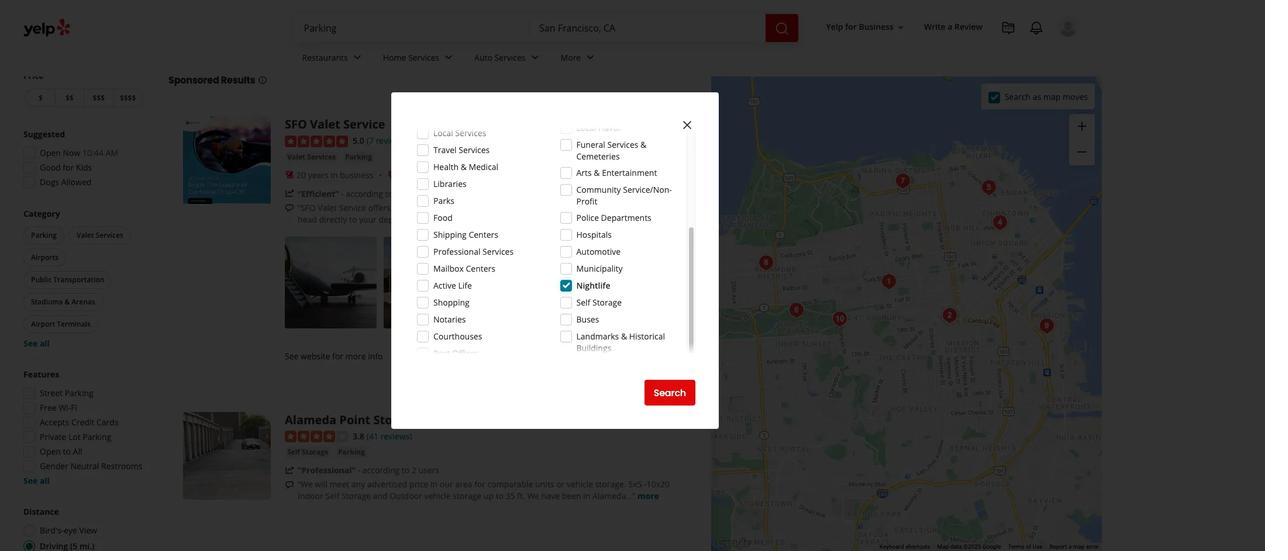 Task type: describe. For each thing, give the bounding box(es) containing it.
alamo square parking image
[[878, 270, 901, 294]]

"efficient"
[[298, 188, 339, 199]]

departments
[[601, 212, 652, 224]]

website
[[301, 351, 330, 362]]

services right auto
[[495, 52, 526, 63]]

health
[[434, 162, 459, 173]]

price
[[23, 70, 44, 81]]

family-owned & operated
[[400, 170, 498, 181]]

(41 reviews) link
[[367, 430, 412, 443]]

open now 10:44 am
[[40, 147, 118, 159]]

valet up 20
[[287, 152, 306, 162]]

owned
[[427, 170, 453, 181]]

stadiums & arenas
[[31, 297, 95, 307]]

professional
[[434, 246, 481, 258]]

search for search as map moves
[[1005, 91, 1031, 102]]

16 speech v2 image for sfo valet service
[[285, 204, 294, 213]]

professional services
[[434, 246, 514, 258]]

parking button for sfo valet service
[[343, 151, 375, 163]]

users
[[419, 466, 440, 477]]

20 years in business
[[297, 170, 374, 181]]

terms
[[1009, 544, 1025, 551]]

international
[[506, 202, 555, 213]]

directly
[[319, 214, 347, 225]]

$$
[[66, 93, 74, 103]]

parking at the exchange image
[[1036, 315, 1059, 338]]

services inside funeral services & cemeteries
[[608, 139, 639, 150]]

terminal.
[[418, 214, 452, 225]]

valet services for top the valet services button
[[287, 152, 336, 162]]

airport.
[[557, 202, 586, 213]]

see all button for category
[[23, 338, 50, 349]]

a for write
[[948, 21, 953, 32]]

restaurants link
[[293, 42, 374, 76]]

map for error
[[1074, 544, 1085, 551]]

sfo valet service link
[[285, 116, 385, 132]]

(7 reviews) link
[[367, 134, 408, 147]]

group containing suggested
[[20, 129, 145, 192]]

map for moves
[[1044, 91, 1061, 102]]

0 vertical spatial view
[[601, 350, 623, 363]]

and
[[373, 491, 388, 502]]

area
[[455, 480, 473, 491]]

see all for category
[[23, 338, 50, 349]]

report a map error link
[[1050, 544, 1099, 551]]

am
[[106, 147, 118, 159]]

search image
[[775, 21, 789, 35]]

data
[[951, 544, 963, 551]]

zoom in image
[[1076, 119, 1090, 133]]

16 trending v2 image for "efficient"
[[285, 189, 294, 199]]

suggested
[[23, 129, 65, 140]]

for inside "we will meet any advertised price in our area for comparable units or vehicle storage. 5x5 -10x20 indoor self storage and outdoor vehicle storage up to 35 ft. we have been in alameda…"
[[475, 480, 486, 491]]

0 vertical spatial valet services button
[[285, 151, 338, 163]]

ft.
[[518, 491, 525, 502]]

self storage inside search dialog
[[577, 297, 622, 308]]

arts & entertainment
[[577, 167, 657, 179]]

local services
[[434, 128, 487, 139]]

$$$ button
[[84, 89, 113, 107]]

google
[[983, 544, 1002, 551]]

storage up (41 reviews) link
[[374, 412, 418, 428]]

& for arts & entertainment
[[594, 167, 600, 179]]

point
[[340, 412, 371, 428]]

near
[[305, 42, 338, 61]]

business
[[860, 21, 894, 32]]

curbside
[[393, 202, 426, 213]]

in inside ""sfo valet service offers curbside valet parking at sfo international airport. check-in online, then head directly to your departing terminal. an sfo valet service representative will…""
[[614, 202, 621, 213]]

notifications image
[[1030, 21, 1044, 35]]

post
[[434, 348, 450, 359]]

24 chevron down v2 image for home services
[[442, 51, 456, 65]]

business categories element
[[293, 42, 1079, 76]]

self inside self storage button
[[287, 448, 300, 458]]

zoom out image
[[1076, 145, 1090, 159]]

post offices
[[434, 348, 479, 359]]

cards
[[97, 417, 119, 428]]

- for "efficient"
[[341, 188, 344, 199]]

more for service
[[616, 214, 638, 225]]

services down "5 star rating" 'image'
[[307, 152, 336, 162]]

"we will meet any advertised price in our area for comparable units or vehicle storage. 5x5 -10x20 indoor self storage and outdoor vehicle storage up to 35 ft. we have been in alameda…"
[[298, 480, 670, 502]]

service/non-
[[623, 184, 672, 195]]

services right home at the top
[[409, 52, 440, 63]]

comparable
[[488, 480, 534, 491]]

all for category
[[40, 338, 50, 349]]

community service/non- profit
[[577, 184, 672, 207]]

accepts credit cards
[[40, 417, 119, 428]]

5 star rating image
[[285, 136, 348, 147]]

"sfo valet service offers curbside valet parking at sfo international airport. check-in online, then head directly to your departing terminal. an sfo valet service representative will…"
[[298, 202, 669, 225]]

san
[[341, 42, 368, 61]]

sfo valet service image
[[183, 116, 271, 204]]

storage inside button
[[302, 448, 329, 458]]

valet up "5 star rating" 'image'
[[310, 116, 341, 132]]

1860
[[607, 116, 623, 126]]

5.0
[[353, 135, 365, 146]]

3.8 star rating image
[[285, 432, 348, 443]]

private
[[40, 432, 66, 443]]

self storage inside button
[[287, 448, 329, 458]]

according for "efficient"
[[346, 188, 383, 199]]

search for search
[[654, 387, 687, 400]]

2 vertical spatial sfo
[[467, 214, 482, 225]]

head
[[298, 214, 317, 225]]

parking
[[448, 202, 477, 213]]

see down airport
[[23, 338, 38, 349]]

lot
[[68, 432, 81, 443]]

up
[[484, 491, 494, 502]]

services down the shipping centers
[[483, 246, 514, 258]]

for inside button
[[846, 21, 857, 32]]

(7 reviews)
[[367, 135, 408, 146]]

write a review link
[[920, 17, 988, 38]]

user
[[402, 188, 419, 199]]

see down municipality
[[603, 277, 617, 288]]

will…"
[[592, 214, 614, 225]]

"efficient" - according to 1 user
[[298, 188, 419, 199]]

16 speech v2 image for alameda point storage
[[285, 481, 294, 491]]

parking down 3.8
[[338, 448, 365, 458]]

services up travel services
[[456, 128, 487, 139]]

see left the "website"
[[285, 351, 299, 362]]

& inside funeral services & cemeteries
[[641, 139, 647, 150]]

more link
[[552, 42, 607, 76]]

view website
[[601, 350, 663, 363]]

to inside "we will meet any advertised price in our area for comparable units or vehicle storage. 5x5 -10x20 indoor self storage and outdoor vehicle storage up to 35 ft. we have been in alameda…"
[[496, 491, 504, 502]]

2
[[412, 466, 417, 477]]

to inside group
[[63, 447, 71, 458]]

0 vertical spatial vehicle
[[567, 480, 594, 491]]

close image
[[681, 118, 695, 132]]

police departments
[[577, 212, 652, 224]]

active
[[434, 280, 456, 291]]

$ button
[[26, 89, 55, 107]]

view inside option group
[[79, 526, 97, 537]]

- inside "we will meet any advertised price in our area for comparable units or vehicle storage. 5x5 -10x20 indoor self storage and outdoor vehicle storage up to 35 ft. we have been in alameda…"
[[644, 480, 647, 491]]

terminals
[[57, 320, 91, 330]]

- for "professional"
[[358, 466, 360, 477]]

see all button for features
[[23, 476, 50, 487]]

more link for alameda point storage
[[638, 491, 660, 502]]

camino
[[633, 116, 658, 126]]

sort:
[[581, 47, 599, 59]]

search as map moves
[[1005, 91, 1089, 102]]

self inside "we will meet any advertised price in our area for comparable units or vehicle storage. 5x5 -10x20 indoor self storage and outdoor vehicle storage up to 35 ft. we have been in alameda…"
[[326, 491, 340, 502]]

google image
[[715, 537, 753, 552]]

any
[[352, 480, 365, 491]]

"we
[[298, 480, 313, 491]]

parking button for alameda point storage
[[336, 447, 368, 459]]

in left our
[[431, 480, 438, 491]]

indoor
[[298, 491, 323, 502]]

open for open now 10:44 am
[[40, 147, 61, 159]]

terms of use
[[1009, 544, 1043, 551]]

geary mall garage image
[[755, 252, 778, 275]]

valet services for the left the valet services button
[[77, 231, 123, 241]]

open to all
[[40, 447, 82, 458]]

2 vertical spatial service
[[505, 214, 532, 225]]

buildings
[[577, 343, 612, 354]]

for inside group
[[63, 162, 74, 173]]



Task type: locate. For each thing, give the bounding box(es) containing it.
representative
[[535, 214, 590, 225]]

open for open to all
[[40, 447, 61, 458]]

0 vertical spatial search
[[1005, 91, 1031, 102]]

1 horizontal spatial vehicle
[[567, 480, 594, 491]]

self down the meet
[[326, 491, 340, 502]]

0 vertical spatial according
[[346, 188, 383, 199]]

2 16 trending v2 image from the top
[[285, 467, 294, 476]]

sfo up "5 star rating" 'image'
[[285, 116, 307, 132]]

centers down professional services
[[466, 263, 496, 275]]

(41 reviews)
[[367, 431, 412, 442]]

0 vertical spatial reviews)
[[376, 135, 408, 146]]

a right the "write"
[[948, 21, 953, 32]]

price
[[410, 480, 429, 491]]

sfo
[[285, 116, 307, 132], [489, 202, 504, 213], [467, 214, 482, 225]]

see all for features
[[23, 476, 50, 487]]

community
[[577, 184, 621, 195]]

1 horizontal spatial search
[[1005, 91, 1031, 102]]

hospitals
[[577, 229, 612, 241]]

(41
[[367, 431, 379, 442]]

view website link
[[590, 343, 674, 369]]

2 open from the top
[[40, 447, 61, 458]]

& right arts
[[594, 167, 600, 179]]

0 horizontal spatial vehicle
[[425, 491, 451, 502]]

view
[[601, 350, 623, 363], [79, 526, 97, 537]]

a inside 'link'
[[948, 21, 953, 32]]

service down international
[[505, 214, 532, 225]]

nightlife
[[577, 280, 611, 291]]

service up "5.0" link at the left of the page
[[344, 116, 385, 132]]

group containing category
[[21, 208, 145, 350]]

mailbox centers
[[434, 263, 496, 275]]

search left as
[[1005, 91, 1031, 102]]

all down airport
[[40, 338, 50, 349]]

2 see all button from the top
[[23, 476, 50, 487]]

1 vertical spatial open
[[40, 447, 61, 458]]

see up distance
[[23, 476, 38, 487]]

0 vertical spatial sfo
[[285, 116, 307, 132]]

services up health & medical
[[459, 145, 490, 156]]

valet inside group
[[77, 231, 94, 241]]

parking up fi
[[65, 388, 93, 399]]

reviews) right (41
[[381, 431, 412, 442]]

option group
[[20, 507, 145, 552]]

map region
[[615, 0, 1214, 552]]

to left 35
[[496, 491, 504, 502]]

your
[[359, 214, 377, 225]]

16 speech v2 image left the "sfo
[[285, 204, 294, 213]]

for up dogs allowed
[[63, 162, 74, 173]]

1 vertical spatial parking button
[[23, 227, 64, 245]]

valet services button up transportation
[[69, 227, 131, 245]]

parking down cards
[[83, 432, 111, 443]]

self storage down 3.8 star rating image
[[287, 448, 329, 458]]

3.8 link
[[353, 430, 365, 443]]

search dialog
[[0, 0, 1266, 552]]

to inside ""sfo valet service offers curbside valet parking at sfo international airport. check-in online, then head directly to your departing terminal. an sfo valet service representative will…""
[[349, 214, 357, 225]]

bird's-
[[40, 526, 64, 537]]

according
[[346, 188, 383, 199], [363, 466, 400, 477]]

vehicle down our
[[425, 491, 451, 502]]

libraries
[[434, 179, 467, 190]]

according for "professional"
[[363, 466, 400, 477]]

24 chevron down v2 image inside restaurants link
[[350, 51, 364, 65]]

meet
[[330, 480, 350, 491]]

24 chevron down v2 image
[[442, 51, 456, 65], [584, 51, 598, 65]]

reviews) right (7
[[376, 135, 408, 146]]

1 horizontal spatial map
[[1074, 544, 1085, 551]]

stadiums
[[31, 297, 63, 307]]

1 24 chevron down v2 image from the left
[[350, 51, 364, 65]]

16 info v2 image
[[679, 48, 688, 58], [258, 75, 267, 85]]

16 speech v2 image
[[285, 204, 294, 213], [285, 481, 294, 491]]

- down 20 years in business
[[341, 188, 344, 199]]

price group
[[23, 70, 145, 109]]

more for storage
[[638, 491, 660, 502]]

1 vertical spatial search
[[654, 387, 687, 400]]

parking link down 5.0
[[343, 151, 375, 163]]

features
[[23, 369, 59, 380]]

& down travel services
[[461, 162, 467, 173]]

1 horizontal spatial 24 chevron down v2 image
[[584, 51, 598, 65]]

local up travel on the left of the page
[[434, 128, 453, 139]]

outdoor
[[390, 491, 422, 502]]

1 horizontal spatial -
[[358, 466, 360, 477]]

sfo down the at
[[467, 214, 482, 225]]

1 vertical spatial -
[[358, 466, 360, 477]]

0 vertical spatial see all button
[[23, 338, 50, 349]]

1 horizontal spatial 24 chevron down v2 image
[[528, 51, 542, 65]]

reviews) inside (7 reviews) link
[[376, 135, 408, 146]]

for up "up"
[[475, 480, 486, 491]]

centers for shipping centers
[[469, 229, 499, 241]]

self down 3.8 star rating image
[[287, 448, 300, 458]]

business
[[340, 170, 374, 181]]

parking down 5.0
[[345, 152, 372, 162]]

5.0 link
[[353, 134, 365, 147]]

option group containing distance
[[20, 507, 145, 552]]

self up buses
[[577, 297, 591, 308]]

health & medical
[[434, 162, 499, 173]]

accepts
[[40, 417, 69, 428]]

cemeteries
[[577, 151, 620, 162]]

0 horizontal spatial self storage
[[287, 448, 329, 458]]

2 vertical spatial self
[[326, 491, 340, 502]]

for right the "website"
[[332, 351, 344, 362]]

valet down the at
[[484, 214, 503, 225]]

see all down gender
[[23, 476, 50, 487]]

24 chevron down v2 image inside home services link
[[442, 51, 456, 65]]

bird's-eye view
[[40, 526, 97, 537]]

to left all at the bottom of page
[[63, 447, 71, 458]]

& inside the landmarks & historical buildings
[[622, 331, 628, 342]]

0 vertical spatial parking button
[[343, 151, 375, 163]]

24 chevron down v2 image for auto services
[[528, 51, 542, 65]]

alameda point storage
[[285, 412, 418, 428]]

notaries
[[434, 314, 466, 325]]

2 horizontal spatial -
[[644, 480, 647, 491]]

been
[[562, 491, 582, 502]]

24 chevron down v2 image right auto services at top left
[[528, 51, 542, 65]]

1 vertical spatial valet services button
[[69, 227, 131, 245]]

0 vertical spatial open
[[40, 147, 61, 159]]

1 vertical spatial self
[[287, 448, 300, 458]]

a right report
[[1069, 544, 1072, 551]]

parking link for point
[[336, 447, 368, 459]]

0 vertical spatial self
[[577, 297, 591, 308]]

16 speech v2 image left "we in the bottom of the page
[[285, 481, 294, 491]]

0 vertical spatial see all
[[23, 338, 50, 349]]

1 all from the top
[[40, 338, 50, 349]]

parking down category at the top left of page
[[31, 231, 57, 241]]

16 years in business v2 image
[[285, 171, 294, 180]]

1 vertical spatial reviews)
[[381, 431, 412, 442]]

good for kids
[[40, 162, 92, 173]]

storage inside search dialog
[[593, 297, 622, 308]]

search inside button
[[654, 387, 687, 400]]

family-
[[400, 170, 427, 181]]

1 horizontal spatial view
[[601, 350, 623, 363]]

auto services link
[[465, 42, 552, 76]]

storage down nightlife
[[593, 297, 622, 308]]

storage down 3.8 star rating image
[[302, 448, 329, 458]]

1 vertical spatial according
[[363, 466, 400, 477]]

1 vertical spatial more
[[346, 351, 366, 362]]

report
[[1050, 544, 1068, 551]]

keyboard
[[880, 544, 905, 551]]

gender neutral restrooms
[[40, 461, 143, 472]]

reviews) for sfo valet service
[[376, 135, 408, 146]]

2 24 chevron down v2 image from the left
[[528, 51, 542, 65]]

1 vertical spatial map
[[1074, 544, 1085, 551]]

1 vertical spatial parking link
[[336, 447, 368, 459]]

1 vertical spatial 16 trending v2 image
[[285, 467, 294, 476]]

map right as
[[1044, 91, 1061, 102]]

1 horizontal spatial self
[[326, 491, 340, 502]]

landmarks
[[577, 331, 619, 342]]

24 chevron down v2 image inside auto services link
[[528, 51, 542, 65]]

16 trending v2 image
[[285, 189, 294, 199], [285, 467, 294, 476]]

- up the any
[[358, 466, 360, 477]]

reviews) inside (41 reviews) link
[[381, 431, 412, 442]]

0 vertical spatial 16 info v2 image
[[679, 48, 688, 58]]

1 vertical spatial vehicle
[[425, 491, 451, 502]]

advertised
[[367, 480, 408, 491]]

valet up transportation
[[77, 231, 94, 241]]

travel
[[434, 145, 457, 156]]

0 vertical spatial -
[[341, 188, 344, 199]]

0 vertical spatial parking link
[[343, 151, 375, 163]]

0 horizontal spatial valet services button
[[69, 227, 131, 245]]

0 vertical spatial more
[[616, 214, 638, 225]]

parks
[[434, 195, 455, 207]]

see all down airport
[[23, 338, 50, 349]]

service for "sfo valet service offers curbside valet parking at sfo international airport. check-in online, then head directly to your departing terminal. an sfo valet service representative will…"
[[339, 202, 366, 213]]

private lot parking
[[40, 432, 111, 443]]

in left online, on the top of page
[[614, 202, 621, 213]]

in right the "been"
[[584, 491, 591, 502]]

0 horizontal spatial view
[[79, 526, 97, 537]]

street parking
[[40, 388, 93, 399]]

all for features
[[40, 476, 50, 487]]

services inside group
[[96, 231, 123, 241]]

gender
[[40, 461, 68, 472]]

lombard street garage image
[[892, 170, 915, 193]]

see all button down gender
[[23, 476, 50, 487]]

5x5
[[629, 480, 642, 491]]

to left your
[[349, 214, 357, 225]]

see portfolio link
[[582, 237, 674, 329]]

local up funeral
[[577, 122, 597, 133]]

1 vertical spatial centers
[[466, 263, 496, 275]]

16 trending v2 image for "professional"
[[285, 467, 294, 476]]

results
[[221, 74, 255, 87]]

parking button down 3.8
[[336, 447, 368, 459]]

0 vertical spatial 16 trending v2 image
[[285, 189, 294, 199]]

parking
[[247, 42, 302, 61], [345, 152, 372, 162], [31, 231, 57, 241], [65, 388, 93, 399], [83, 432, 111, 443], [338, 448, 365, 458]]

home
[[383, 52, 406, 63]]

1 horizontal spatial valet services
[[287, 152, 336, 162]]

0 vertical spatial all
[[40, 338, 50, 349]]

map
[[938, 544, 950, 551]]

more left info
[[346, 351, 366, 362]]

0 horizontal spatial a
[[948, 21, 953, 32]]

valet up directly
[[318, 202, 337, 213]]

top
[[169, 42, 195, 61]]

map left error
[[1074, 544, 1085, 551]]

0 vertical spatial map
[[1044, 91, 1061, 102]]

1 horizontal spatial sfo
[[467, 214, 482, 225]]

according up advertised
[[363, 466, 400, 477]]

parking button up airports
[[23, 227, 64, 245]]

arenas
[[71, 297, 95, 307]]

sfo valet service
[[285, 116, 385, 132]]

see all button down airport
[[23, 338, 50, 349]]

2 24 chevron down v2 image from the left
[[584, 51, 598, 65]]

keyboard shortcuts button
[[880, 544, 931, 552]]

for right yelp
[[846, 21, 857, 32]]

2 horizontal spatial sfo
[[489, 202, 504, 213]]

municipality
[[577, 263, 623, 275]]

parking link for valet
[[343, 151, 375, 163]]

16 chevron down v2 image
[[897, 23, 906, 32]]

& left arenas
[[64, 297, 70, 307]]

write a review
[[925, 21, 983, 32]]

1 horizontal spatial 16 info v2 image
[[679, 48, 688, 58]]

local flavor
[[577, 122, 622, 133]]

service down "efficient" - according to 1 user
[[339, 202, 366, 213]]

self storage button
[[285, 447, 331, 459]]

see all
[[23, 338, 50, 349], [23, 476, 50, 487]]

sfo right the at
[[489, 202, 504, 213]]

local for local services
[[434, 128, 453, 139]]

24 chevron down v2 image right "more"
[[584, 51, 598, 65]]

parking link
[[343, 151, 375, 163], [336, 447, 368, 459]]

local for local flavor
[[577, 122, 597, 133]]

0 horizontal spatial 24 chevron down v2 image
[[442, 51, 456, 65]]

2 vertical spatial -
[[644, 480, 647, 491]]

1 vertical spatial all
[[40, 476, 50, 487]]

& down "camino"
[[641, 139, 647, 150]]

- right 5x5
[[644, 480, 647, 491]]

0 horizontal spatial sfo
[[285, 116, 307, 132]]

website
[[625, 350, 663, 363]]

0 vertical spatial a
[[948, 21, 953, 32]]

1 see all button from the top
[[23, 338, 50, 349]]

reviews)
[[376, 135, 408, 146], [381, 431, 412, 442]]

24 chevron down v2 image for restaurants
[[350, 51, 364, 65]]

parking link down 3.8
[[336, 447, 368, 459]]

1 24 chevron down v2 image from the left
[[442, 51, 456, 65]]

None search field
[[295, 14, 801, 42]]

storage down the any
[[342, 491, 371, 502]]

projects image
[[1002, 21, 1016, 35]]

2 horizontal spatial self
[[577, 297, 591, 308]]

kids
[[76, 162, 92, 173]]

have
[[542, 491, 560, 502]]

2 see all from the top
[[23, 476, 50, 487]]

1 vertical spatial valet services
[[77, 231, 123, 241]]

& up view website link
[[622, 331, 628, 342]]

1 vertical spatial a
[[1069, 544, 1072, 551]]

to left 2
[[402, 466, 410, 477]]

16 trending v2 image down 16 years in business v2 icon
[[285, 189, 294, 199]]

services down flavor
[[608, 139, 639, 150]]

24 chevron down v2 image for more
[[584, 51, 598, 65]]

parking button down 5.0
[[343, 151, 375, 163]]

1 16 speech v2 image from the top
[[285, 204, 294, 213]]

airport
[[31, 320, 55, 330]]

of
[[1027, 544, 1032, 551]]

valet services up transportation
[[77, 231, 123, 241]]

open up good
[[40, 147, 61, 159]]

0 horizontal spatial map
[[1044, 91, 1061, 102]]

public transportation button
[[23, 272, 112, 289]]

& for stadiums & arenas
[[64, 297, 70, 307]]

0 vertical spatial 16 speech v2 image
[[285, 204, 294, 213]]

2 16 speech v2 image from the top
[[285, 481, 294, 491]]

view right "eye"
[[79, 526, 97, 537]]

0 horizontal spatial valet services
[[77, 231, 123, 241]]

centers up professional services
[[469, 229, 499, 241]]

"professional" - according to 2 users
[[298, 466, 440, 477]]

1 vertical spatial see all
[[23, 476, 50, 487]]

elif parking image
[[939, 304, 962, 328], [939, 304, 962, 328]]

more link for sfo valet service
[[616, 214, 638, 225]]

in right years
[[331, 170, 338, 181]]

to left 1
[[385, 188, 393, 199]]

user actions element
[[817, 15, 1096, 87]]

0 vertical spatial self storage
[[577, 297, 622, 308]]

valet services down "5 star rating" 'image'
[[287, 152, 336, 162]]

1 see all from the top
[[23, 338, 50, 349]]

eye
[[64, 526, 77, 537]]

$$$$
[[120, 93, 136, 103]]

services up transportation
[[96, 231, 123, 241]]

0 vertical spatial centers
[[469, 229, 499, 241]]

life
[[459, 280, 472, 291]]

0 horizontal spatial search
[[654, 387, 687, 400]]

more down online, on the top of page
[[616, 214, 638, 225]]

search down website
[[654, 387, 687, 400]]

& right owned
[[455, 170, 461, 181]]

according down business
[[346, 188, 383, 199]]

valet services button down "5 star rating" 'image'
[[285, 151, 338, 163]]

1 vertical spatial see all button
[[23, 476, 50, 487]]

self storage link
[[285, 447, 331, 459]]

self storage down nightlife
[[577, 297, 622, 308]]

0 horizontal spatial 24 chevron down v2 image
[[350, 51, 364, 65]]

reviews) for alameda point storage
[[381, 431, 412, 442]]

fi
[[71, 403, 77, 414]]

24 chevron down v2 image right restaurants
[[350, 51, 364, 65]]

alameda point storage image
[[183, 412, 271, 500]]

24 chevron down v2 image inside more link
[[584, 51, 598, 65]]

1 horizontal spatial local
[[577, 122, 597, 133]]

north beach parking garage image
[[978, 176, 1001, 200]]

2 vertical spatial more
[[638, 491, 660, 502]]

0 vertical spatial valet services
[[287, 152, 336, 162]]

flavor
[[599, 122, 622, 133]]

& inside "button"
[[64, 297, 70, 307]]

operated
[[463, 170, 498, 181]]

24 chevron down v2 image
[[350, 51, 364, 65], [528, 51, 542, 65]]

check-
[[589, 202, 614, 213]]

35
[[506, 491, 515, 502]]

1 vertical spatial service
[[339, 202, 366, 213]]

sutter stockton garage image
[[989, 211, 1013, 235]]

yelp
[[827, 21, 844, 32]]

open down private
[[40, 447, 61, 458]]

0 horizontal spatial local
[[434, 128, 453, 139]]

1 vertical spatial self storage
[[287, 448, 329, 458]]

group
[[1070, 114, 1096, 166], [20, 129, 145, 192], [21, 208, 145, 350], [20, 369, 145, 488]]

2 vertical spatial parking button
[[336, 447, 368, 459]]

then
[[651, 202, 669, 213]]

2 all from the top
[[40, 476, 50, 487]]

self inside search dialog
[[577, 297, 591, 308]]

best
[[214, 42, 245, 61]]

a for report
[[1069, 544, 1072, 551]]

storage inside "we will meet any advertised price in our area for comparable units or vehicle storage. 5x5 -10x20 indoor self storage and outdoor vehicle storage up to 35 ft. we have been in alameda…"
[[342, 491, 371, 502]]

1 open from the top
[[40, 147, 61, 159]]

& for health & medical
[[461, 162, 467, 173]]

0 vertical spatial more link
[[616, 214, 638, 225]]

automotive
[[577, 246, 621, 258]]

$$ button
[[55, 89, 84, 107]]

parking right best
[[247, 42, 302, 61]]

16 family owned v2 image
[[388, 171, 397, 180]]

24 chevron down v2 image left auto
[[442, 51, 456, 65]]

centers for mailbox centers
[[466, 263, 496, 275]]

0 horizontal spatial -
[[341, 188, 344, 199]]

0 horizontal spatial 16 info v2 image
[[258, 75, 267, 85]]

landmarks & historical buildings
[[577, 331, 665, 354]]

1 vertical spatial 16 info v2 image
[[258, 75, 267, 85]]

1 horizontal spatial a
[[1069, 544, 1072, 551]]

credit
[[71, 417, 94, 428]]

1 horizontal spatial valet services button
[[285, 151, 338, 163]]

real
[[660, 116, 674, 126]]

1 vertical spatial sfo
[[489, 202, 504, 213]]

more down 10x20
[[638, 491, 660, 502]]

1 horizontal spatial self storage
[[577, 297, 622, 308]]

service for sfo valet service
[[344, 116, 385, 132]]

more link down online, on the top of page
[[616, 214, 638, 225]]

kezar parking lot image
[[829, 308, 852, 331]]

valet services inside group
[[77, 231, 123, 241]]

music concourse parking image
[[785, 299, 809, 322]]

1 16 trending v2 image from the top
[[285, 189, 294, 199]]

0 vertical spatial service
[[344, 116, 385, 132]]

group containing features
[[20, 369, 145, 488]]

vehicle up the "been"
[[567, 480, 594, 491]]

1 vertical spatial view
[[79, 526, 97, 537]]

1 vertical spatial 16 speech v2 image
[[285, 481, 294, 491]]

1 vertical spatial more link
[[638, 491, 660, 502]]

& for landmarks & historical buildings
[[622, 331, 628, 342]]

0 horizontal spatial self
[[287, 448, 300, 458]]



Task type: vqa. For each thing, say whether or not it's contained in the screenshot.
"$$"
yes



